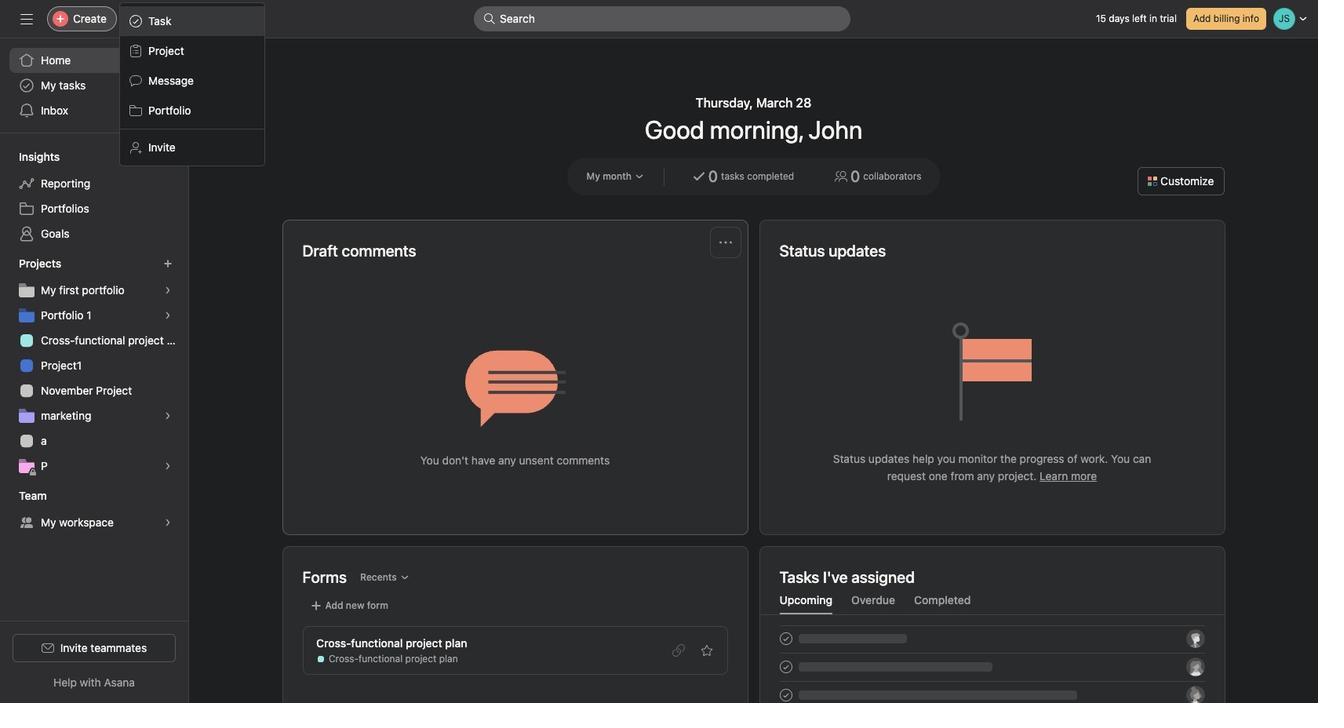 Task type: locate. For each thing, give the bounding box(es) containing it.
teams element
[[0, 482, 188, 539]]

insights element
[[0, 143, 188, 250]]

list box
[[474, 6, 851, 31]]

prominent image
[[484, 13, 496, 25]]

hide sidebar image
[[20, 13, 33, 25]]

see details, my first portfolio image
[[163, 286, 173, 295]]

projects element
[[0, 250, 188, 482]]

menu item
[[120, 6, 265, 36]]

new project or portfolio image
[[163, 259, 173, 268]]



Task type: describe. For each thing, give the bounding box(es) containing it.
see details, portfolio 1 image
[[163, 311, 173, 320]]

actions image
[[719, 236, 732, 249]]

copy form link image
[[672, 644, 685, 657]]

see details, p image
[[163, 462, 173, 471]]

add to favorites image
[[701, 644, 713, 657]]

see details, my workspace image
[[163, 518, 173, 528]]

global element
[[0, 38, 188, 133]]

see details, marketing image
[[163, 411, 173, 421]]



Task type: vqa. For each thing, say whether or not it's contained in the screenshot.
"See details, My workspace" icon
yes



